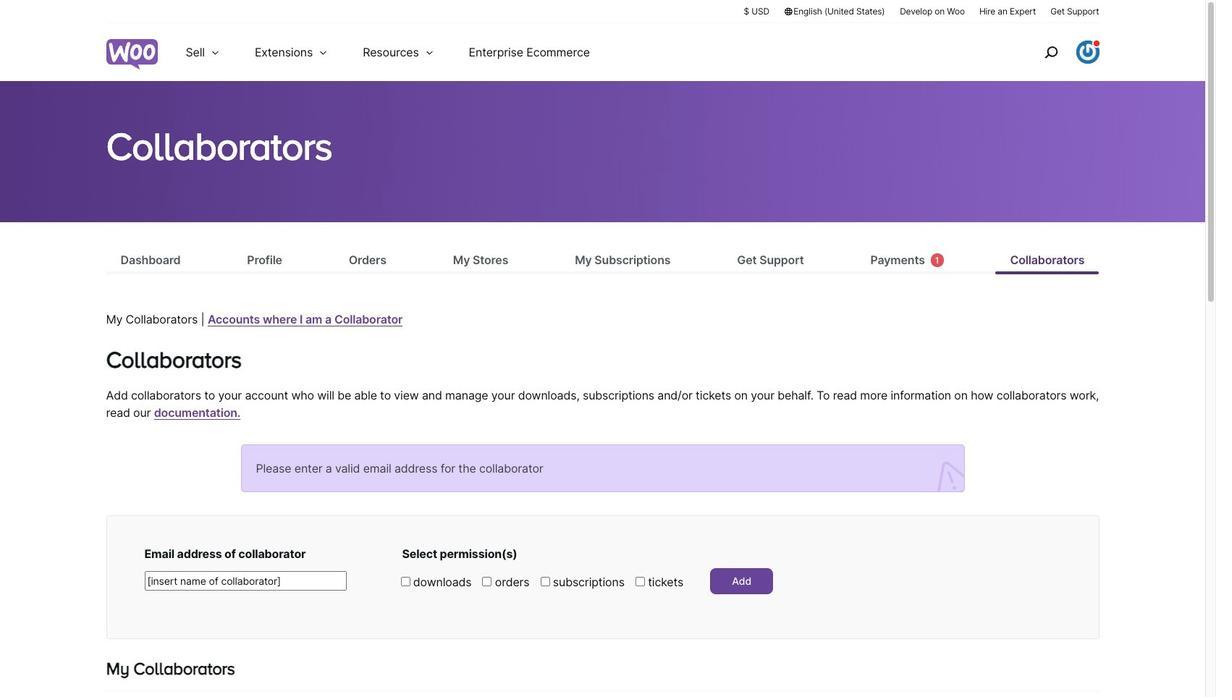 Task type: describe. For each thing, give the bounding box(es) containing it.
service navigation menu element
[[1014, 29, 1100, 76]]



Task type: locate. For each thing, give the bounding box(es) containing it.
None checkbox
[[541, 577, 550, 587]]

open account menu image
[[1077, 41, 1100, 64]]

None checkbox
[[401, 577, 410, 587], [483, 577, 492, 587], [636, 577, 645, 587], [401, 577, 410, 587], [483, 577, 492, 587], [636, 577, 645, 587]]

search image
[[1040, 41, 1063, 64]]



